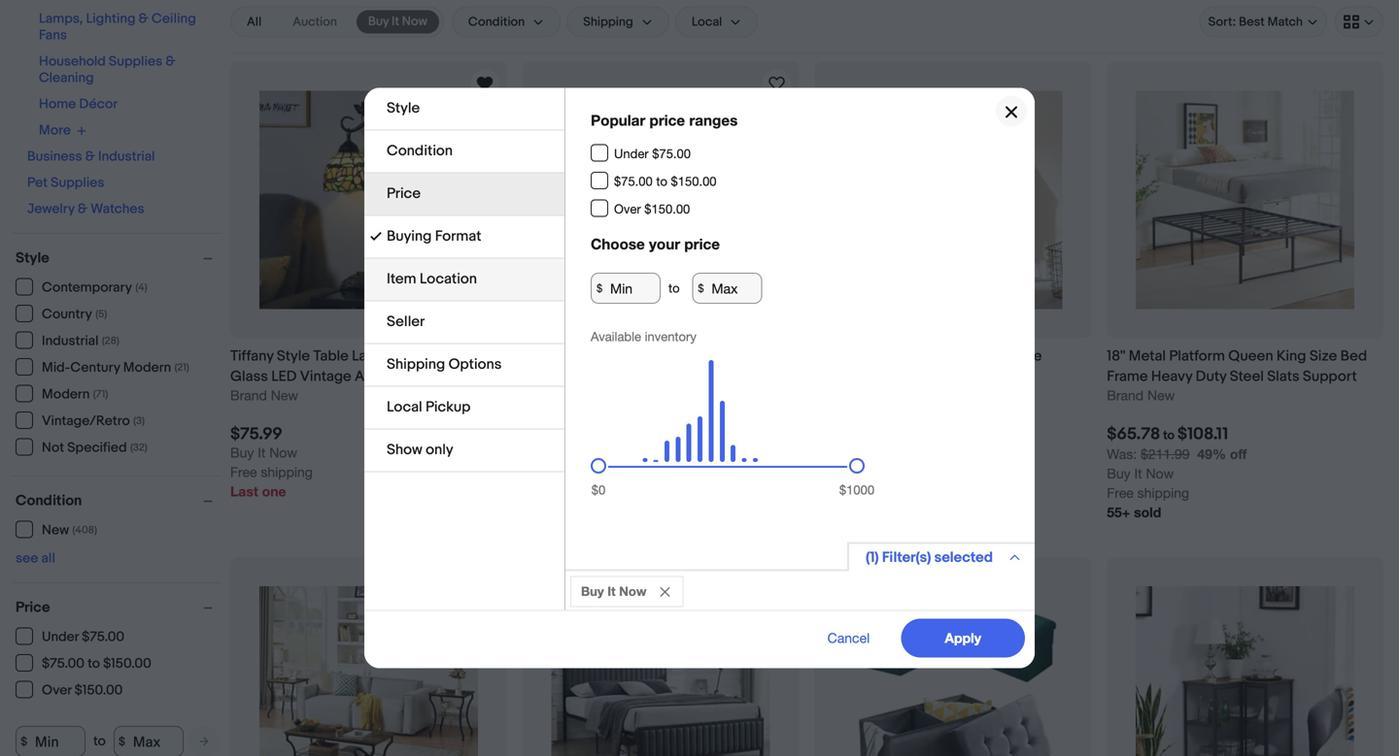 Task type: vqa. For each thing, say whether or not it's contained in the screenshot.
Style dropdown button
yes



Task type: locate. For each thing, give the bounding box(es) containing it.
1 art from the left
[[355, 368, 375, 385]]

free down $68.99 text field
[[522, 484, 549, 500]]

off right 5%
[[630, 445, 647, 461]]

$75.99 buy it now free shipping last one
[[230, 425, 313, 500]]

jewelry
[[27, 201, 75, 218]]

watch table lamp desk green shell shape led vintage art bedside night light decor image
[[765, 72, 788, 96]]

(28)
[[102, 335, 119, 348]]

1 brand from the left
[[230, 387, 267, 403]]

now inside $98.89 buy it now free shipping
[[854, 466, 882, 482]]

lamp down seller
[[352, 348, 388, 365]]

under up $75.00 to $150.00 link
[[42, 630, 79, 646]]

over $150.00 up choose your price
[[614, 202, 690, 217]]

1 horizontal spatial off
[[1230, 446, 1247, 462]]

auction
[[293, 14, 337, 29]]

1 desk from the left
[[391, 348, 426, 365]]

light down the stained
[[418, 368, 451, 385]]

0 horizontal spatial off
[[630, 445, 647, 461]]

0 vertical spatial over $150.00
[[614, 202, 690, 217]]

style down jewelry
[[16, 250, 49, 267]]

led right shape
[[764, 348, 789, 365]]

free down $98.89 text field
[[815, 485, 841, 501]]

shipping up 'one'
[[261, 464, 313, 480]]

price
[[650, 111, 685, 129], [684, 235, 720, 253]]

only
[[426, 442, 453, 459]]

1 lamp from the left
[[352, 348, 388, 365]]

price right your on the top left
[[684, 235, 720, 253]]

over $150.00 down $75.00 to $150.00 link
[[42, 683, 123, 700]]

price up "buying"
[[387, 185, 421, 203]]

0 horizontal spatial over
[[42, 683, 71, 700]]

0 vertical spatial modern
[[123, 360, 171, 376]]

1 horizontal spatial $75.00 to $150.00
[[614, 174, 717, 189]]

night
[[379, 368, 415, 385], [659, 368, 696, 385]]

1 night from the left
[[379, 368, 415, 385]]

free inside $65.78 to $108.11 was: $211.99 49% off buy it now free shipping 55+ sold
[[1107, 485, 1134, 501]]

lamp inside the tiffany style table lamp desk stained glass led vintage art night light decor brand new
[[352, 348, 388, 365]]

household
[[39, 53, 106, 70]]

0 vertical spatial over
[[614, 202, 641, 217]]

night up local
[[379, 368, 415, 385]]

cleaning
[[39, 70, 94, 86]]

workstation
[[815, 388, 894, 406]]

0 vertical spatial under
[[614, 146, 649, 161]]

(4)
[[135, 282, 147, 294]]

industrial up the "watches"
[[98, 149, 155, 165]]

2 vintage from the left
[[522, 368, 574, 385]]

1 horizontal spatial condition
[[387, 142, 453, 160]]

table right options
[[522, 348, 558, 365]]

0 vertical spatial $75.00 to $150.00
[[614, 174, 717, 189]]

home inside the lamps, lighting & ceiling fans household supplies & cleaning home décor
[[39, 96, 76, 113]]

0 horizontal spatial $75.00 to $150.00
[[42, 656, 151, 673]]

mid-century modern (21)
[[42, 360, 189, 376]]

0 horizontal spatial night
[[379, 368, 415, 385]]

industrial down country
[[42, 333, 99, 350]]

$75.00
[[652, 146, 691, 161], [614, 174, 653, 189], [82, 630, 124, 646], [42, 656, 85, 673]]

buy right auction
[[368, 14, 389, 29]]

to
[[656, 174, 667, 189], [668, 281, 680, 296], [1163, 428, 1175, 443], [88, 656, 100, 673], [93, 734, 106, 751]]

0 vertical spatial condition
[[387, 142, 453, 160]]

price button
[[16, 599, 222, 617]]

vintage
[[300, 368, 351, 385], [522, 368, 574, 385]]

& right business
[[85, 149, 95, 165]]

price left ranges
[[650, 111, 685, 129]]

under $75.00 down popular price ranges
[[614, 146, 691, 161]]

industrial inside business & industrial pet supplies jewelry & watches
[[98, 149, 155, 165]]

choose your price
[[591, 235, 720, 253]]

1 horizontal spatial brand
[[522, 387, 559, 403]]

off inside $65.78 to $108.11 was: $211.99 49% off buy it now free shipping 55+ sold
[[1230, 446, 1247, 462]]

1 horizontal spatial lamp
[[561, 348, 597, 365]]

0 horizontal spatial desk
[[391, 348, 426, 365]]

buy inside $98.89 buy it now free shipping
[[815, 466, 838, 482]]

style inside 'tab list'
[[387, 100, 420, 117]]

1 horizontal spatial decor
[[735, 368, 777, 385]]

1 vertical spatial led
[[271, 368, 297, 385]]

1 vintage from the left
[[300, 368, 351, 385]]

1 vertical spatial over
[[42, 683, 71, 700]]

decor inside the tiffany style table lamp desk stained glass led vintage art night light decor brand new
[[454, 368, 496, 385]]

buy inside $75.99 buy it now free shipping last one
[[230, 445, 254, 461]]

over $150.00 inside dialog
[[614, 202, 690, 217]]

vintage inside table lamp desk green shell shape led vintage art bedside night light decor brand new
[[522, 368, 574, 385]]

$ down choose your price
[[698, 282, 704, 295]]

$150.00
[[671, 174, 717, 189], [644, 202, 690, 217], [103, 656, 151, 673], [74, 683, 123, 700]]

18'' metal platform queen king size bed frame heavy duty steel slats support image
[[1136, 91, 1354, 309]]

lamp inside table lamp desk green shell shape led vintage art bedside night light decor brand new
[[561, 348, 597, 365]]

vintage up $65.54 on the left bottom of page
[[522, 368, 574, 385]]

household supplies & cleaning link
[[39, 53, 175, 86]]

0 vertical spatial buy it now
[[368, 14, 427, 29]]

corner desk laptop gaming table computer home office table workstation w/drawer image
[[844, 91, 1062, 309]]

new up $65.54 on the left bottom of page
[[563, 387, 590, 403]]

off right 49%
[[1230, 446, 1247, 462]]

0 horizontal spatial condition
[[16, 493, 82, 510]]

0 vertical spatial under $75.00
[[614, 146, 691, 161]]

to inside $65.78 to $108.11 was: $211.99 49% off buy it now free shipping 55+ sold
[[1163, 428, 1175, 443]]

art left shipping
[[355, 368, 375, 385]]

brand for $65.54
[[522, 387, 559, 403]]

0 horizontal spatial led
[[271, 368, 297, 385]]

2 art from the left
[[577, 368, 598, 385]]

bed
[[1340, 348, 1367, 365]]

1 vertical spatial condition
[[16, 493, 82, 510]]

new
[[271, 387, 298, 403], [563, 387, 590, 403], [1147, 387, 1175, 403], [42, 523, 69, 539]]

2 horizontal spatial style
[[387, 100, 420, 117]]

free inside $98.89 buy it now free shipping
[[815, 485, 841, 501]]

1 decor from the left
[[454, 368, 496, 385]]

under $75.00
[[614, 146, 691, 161], [42, 630, 124, 646]]

supplies inside business & industrial pet supplies jewelry & watches
[[51, 175, 104, 191]]

buy it now
[[368, 14, 427, 29], [581, 584, 646, 599]]

over inside dialog
[[614, 202, 641, 217]]

1 horizontal spatial over $150.00
[[614, 202, 690, 217]]

led inside the tiffany style table lamp desk stained glass led vintage art night light decor brand new
[[271, 368, 297, 385]]

night down green
[[659, 368, 696, 385]]

tiffany style table lamp desk stained glass led vintage art night light decor heading
[[230, 348, 496, 385]]

buy up last
[[230, 445, 254, 461]]

new for $65.54
[[563, 387, 590, 403]]

brand inside the tiffany style table lamp desk stained glass led vintage art night light decor brand new
[[230, 387, 267, 403]]

$ for maximum value in $ text field
[[698, 282, 704, 295]]

free up "55+"
[[1107, 485, 1134, 501]]

0 horizontal spatial under $75.00
[[42, 630, 124, 646]]

1 horizontal spatial art
[[577, 368, 598, 385]]

2 night from the left
[[659, 368, 696, 385]]

buy it now link
[[356, 10, 439, 34]]

led right glass
[[271, 368, 297, 385]]

size
[[1310, 348, 1337, 365]]

Maximum Value in $ text field
[[692, 273, 762, 304]]

lamp
[[352, 348, 388, 365], [561, 348, 597, 365]]

$75.00 up over $150.00 link
[[42, 656, 85, 673]]

$ right minimum value in $ text field on the bottom left of the page
[[119, 735, 125, 749]]

it right auction
[[392, 14, 399, 29]]

1 horizontal spatial price
[[387, 185, 421, 203]]

1 horizontal spatial vintage
[[522, 368, 574, 385]]

shipping inside $65.78 to $108.11 was: $211.99 49% off buy it now free shipping 55+ sold
[[1137, 485, 1189, 501]]

under down popular
[[614, 146, 649, 161]]

pet
[[27, 175, 48, 191]]

under $75.00 up $75.00 to $150.00 link
[[42, 630, 124, 646]]

it inside $98.89 buy it now free shipping
[[842, 466, 850, 482]]

$75.00 to $150.00 inside $75.00 to $150.00 link
[[42, 656, 151, 673]]

none text field containing was:
[[1107, 446, 1190, 462]]

1 vertical spatial supplies
[[51, 175, 104, 191]]

under
[[614, 146, 649, 161], [42, 630, 79, 646]]

item
[[387, 271, 416, 288]]

None text field
[[1107, 446, 1190, 462]]

$75.00 to $150.00 down popular price ranges
[[614, 174, 717, 189]]

lamp down 'available'
[[561, 348, 597, 365]]

(32)
[[130, 442, 147, 455]]

1 horizontal spatial under $75.00
[[614, 146, 691, 161]]

dialog
[[0, 0, 1399, 757]]

1 horizontal spatial night
[[659, 368, 696, 385]]

home
[[39, 96, 76, 113], [885, 368, 925, 385]]

mid-
[[42, 360, 70, 376]]

vintage right glass
[[300, 368, 351, 385]]

new inside the tiffany style table lamp desk stained glass led vintage art night light decor brand new
[[271, 387, 298, 403]]

décor
[[79, 96, 118, 113]]

1 vertical spatial price
[[16, 599, 50, 617]]

night inside the tiffany style table lamp desk stained glass led vintage art night light decor brand new
[[379, 368, 415, 385]]

1 horizontal spatial light
[[699, 368, 732, 385]]

0 vertical spatial price
[[387, 185, 421, 203]]

1 vertical spatial modern
[[42, 387, 90, 403]]

buy down $98.89 text field
[[815, 466, 838, 482]]

desk down seller
[[391, 348, 426, 365]]

off
[[630, 445, 647, 461], [1230, 446, 1247, 462]]

price up under $75.00 link
[[16, 599, 50, 617]]

shipping up sold
[[1137, 485, 1189, 501]]

buy inside $65.54 $68.99 5% off buy it now free shipping
[[522, 464, 546, 480]]

computer
[[815, 368, 882, 385]]

2 horizontal spatial brand
[[1107, 387, 1144, 403]]

2 light from the left
[[699, 368, 732, 385]]

one
[[262, 484, 286, 500]]

supplies up jewelry & watches link
[[51, 175, 104, 191]]

Buy It Now selected text field
[[368, 13, 427, 31]]

slats
[[1267, 368, 1299, 385]]

1 horizontal spatial buy it now
[[581, 584, 646, 599]]

buy left remove filter - buying format - buy it now icon
[[581, 584, 604, 599]]

jewelry & watches link
[[27, 201, 144, 218]]

new down the heavy
[[1147, 387, 1175, 403]]

decor for $75.99
[[454, 368, 496, 385]]

buy down was:
[[1107, 466, 1131, 482]]

shipping down $68.99
[[553, 484, 605, 500]]

duty
[[1196, 368, 1226, 385]]

Minimum Value in $ text field
[[591, 273, 661, 304]]

home down laptop
[[885, 368, 925, 385]]

it inside text box
[[392, 14, 399, 29]]

$75.00 to $150.00 up over $150.00 link
[[42, 656, 151, 673]]

decor down the stained
[[454, 368, 496, 385]]

under $75.00 link
[[16, 628, 125, 646]]

modern down mid-
[[42, 387, 90, 403]]

home décor link
[[39, 96, 118, 113]]

lamps, lighting & ceiling fans household supplies & cleaning home décor
[[39, 11, 196, 113]]

it inside $65.78 to $108.11 was: $211.99 49% off buy it now free shipping 55+ sold
[[1134, 466, 1142, 482]]

1 vertical spatial under
[[42, 630, 79, 646]]

laptop
[[901, 348, 947, 365]]

options
[[448, 356, 502, 374]]

3-piece coffee table & 2  nightstand end table occasional living room set wooden image
[[259, 587, 478, 757]]

new up all
[[42, 523, 69, 539]]

buy it now left remove filter - buying format - buy it now icon
[[581, 584, 646, 599]]

brand up $65.54 on the left bottom of page
[[522, 387, 559, 403]]

0 horizontal spatial lamp
[[352, 348, 388, 365]]

buy it now right auction
[[368, 14, 427, 29]]

table right "tiffany"
[[313, 348, 349, 365]]

$150.00 down $75.00 to $150.00 link
[[74, 683, 123, 700]]

desk down 'available'
[[601, 348, 635, 365]]

apply button
[[901, 619, 1025, 658]]

0 vertical spatial led
[[764, 348, 789, 365]]

(408)
[[72, 525, 97, 537]]

it down $98.89 text field
[[842, 466, 850, 482]]

1 vertical spatial buy it now
[[581, 584, 646, 599]]

new inside 18'' metal platform queen king size bed frame heavy duty steel slats support brand new
[[1147, 387, 1175, 403]]

0 vertical spatial home
[[39, 96, 76, 113]]

corner storage cabinet floor cabinet storage shelves l-shaped end table w/door image
[[1136, 587, 1354, 757]]

0 vertical spatial supplies
[[109, 53, 162, 70]]

3 brand from the left
[[1107, 387, 1144, 403]]

2 lamp from the left
[[561, 348, 597, 365]]

1 vertical spatial under $75.00
[[42, 630, 124, 646]]

shipping down $98.89
[[845, 485, 897, 501]]

free inside $75.99 buy it now free shipping last one
[[230, 464, 257, 480]]

tiffany style table lamp desk stained glass led vintage art night light decor link
[[230, 346, 507, 387]]

to up "$211.99"
[[1163, 428, 1175, 443]]

home up "more"
[[39, 96, 76, 113]]

1 horizontal spatial home
[[885, 368, 925, 385]]

$ down over $150.00 link
[[21, 735, 27, 749]]

w/drawer
[[898, 388, 962, 406]]

3 desk from the left
[[864, 348, 898, 365]]

0 vertical spatial industrial
[[98, 149, 155, 165]]

$75.00 down popular price ranges
[[652, 146, 691, 161]]

$ down 'choose' on the left of page
[[596, 282, 603, 295]]

night for $75.99
[[379, 368, 415, 385]]

$150.00 down price dropdown button
[[103, 656, 151, 673]]

light inside the tiffany style table lamp desk stained glass led vintage art night light decor brand new
[[418, 368, 451, 385]]

brand
[[230, 387, 267, 403], [522, 387, 559, 403], [1107, 387, 1144, 403]]

0 horizontal spatial supplies
[[51, 175, 104, 191]]

steel
[[1230, 368, 1264, 385]]

filter(s)
[[882, 549, 931, 567]]

home inside corner desk laptop gaming table computer home office table workstation w/drawer
[[885, 368, 925, 385]]

0 horizontal spatial home
[[39, 96, 76, 113]]

buy down $68.99 text field
[[522, 464, 546, 480]]

$75.00 to $150.00
[[614, 174, 717, 189], [42, 656, 151, 673]]

1 horizontal spatial over
[[614, 202, 641, 217]]

1 horizontal spatial supplies
[[109, 53, 162, 70]]

it down $68.99 text field
[[550, 464, 558, 480]]

1 horizontal spatial modern
[[123, 360, 171, 376]]

1 vertical spatial $75.00 to $150.00
[[42, 656, 151, 673]]

tiffany
[[230, 348, 274, 365]]

new for $65.78
[[1147, 387, 1175, 403]]

2 vertical spatial style
[[277, 348, 310, 365]]

& down pet supplies link
[[78, 201, 88, 218]]

to up over $150.00 link
[[88, 656, 100, 673]]

light inside table lamp desk green shell shape led vintage art bedside night light decor brand new
[[699, 368, 732, 385]]

0 horizontal spatial style
[[16, 250, 49, 267]]

2 horizontal spatial desk
[[864, 348, 898, 365]]

over up 'choose' on the left of page
[[614, 202, 641, 217]]

shipping inside $65.54 $68.99 5% off buy it now free shipping
[[553, 484, 605, 500]]

condition button
[[16, 493, 222, 510]]

0 horizontal spatial light
[[418, 368, 451, 385]]

0 horizontal spatial vintage
[[300, 368, 351, 385]]

2 decor from the left
[[735, 368, 777, 385]]

supplies down lamps, lighting & ceiling fans link
[[109, 53, 162, 70]]

new up $75.99
[[271, 387, 298, 403]]

it
[[392, 14, 399, 29], [258, 445, 266, 461], [550, 464, 558, 480], [842, 466, 850, 482], [1134, 466, 1142, 482], [607, 584, 616, 599]]

0 vertical spatial style
[[387, 100, 420, 117]]

heavy
[[1151, 368, 1192, 385]]

it up 'one'
[[258, 445, 266, 461]]

new inside table lamp desk green shell shape led vintage art bedside night light decor brand new
[[563, 387, 590, 403]]

graph of available inventory between $0 and $1000+ image
[[591, 330, 867, 474]]

business & industrial link
[[27, 149, 155, 165]]

under $75.00 inside dialog
[[614, 146, 691, 161]]

desk up computer
[[864, 348, 898, 365]]

art left bedside
[[577, 368, 598, 385]]

1 horizontal spatial desk
[[601, 348, 635, 365]]

tab list containing style
[[364, 88, 564, 473]]

night inside table lamp desk green shell shape led vintage art bedside night light decor brand new
[[659, 368, 696, 385]]

modern left (21)
[[123, 360, 171, 376]]

buying format
[[387, 228, 481, 245]]

to down popular price ranges
[[656, 174, 667, 189]]

more
[[39, 122, 71, 139]]

1 horizontal spatial led
[[764, 348, 789, 365]]

brand inside table lamp desk green shell shape led vintage art bedside night light decor brand new
[[522, 387, 559, 403]]

supplies inside the lamps, lighting & ceiling fans household supplies & cleaning home décor
[[109, 53, 162, 70]]

now
[[402, 14, 427, 29], [269, 445, 297, 461], [561, 464, 589, 480], [854, 466, 882, 482], [1146, 466, 1174, 482], [619, 584, 646, 599]]

style right "tiffany"
[[277, 348, 310, 365]]

0 horizontal spatial art
[[355, 368, 375, 385]]

table inside the tiffany style table lamp desk stained glass led vintage art night light decor brand new
[[313, 348, 349, 365]]

light for $65.54
[[699, 368, 732, 385]]

1 vertical spatial style
[[16, 250, 49, 267]]

over down $75.00 to $150.00 link
[[42, 683, 71, 700]]

decor inside table lamp desk green shell shape led vintage art bedside night light decor brand new
[[735, 368, 777, 385]]

tab list
[[364, 88, 564, 473]]

you are watching this item, click to unwatch image
[[473, 72, 496, 96]]

1 vertical spatial over $150.00
[[42, 683, 123, 700]]

more button
[[39, 122, 86, 139]]

brand down frame
[[1107, 387, 1144, 403]]

$68.99 text field
[[522, 445, 598, 461]]

it down was:
[[1134, 466, 1142, 482]]

1 light from the left
[[418, 368, 451, 385]]

2 brand from the left
[[522, 387, 559, 403]]

2 desk from the left
[[601, 348, 635, 365]]

18'' metal platform queen king size bed frame heavy duty steel slats support brand new
[[1107, 348, 1367, 403]]

0 vertical spatial price
[[650, 111, 685, 129]]

style down buy it now text box
[[387, 100, 420, 117]]

condition
[[387, 142, 453, 160], [16, 493, 82, 510]]

1 vertical spatial home
[[885, 368, 925, 385]]

18'' metal platform queen king size bed frame heavy duty steel slats support link
[[1107, 346, 1383, 387]]

1 vertical spatial industrial
[[42, 333, 99, 350]]

1 horizontal spatial style
[[277, 348, 310, 365]]

ceiling
[[152, 11, 196, 27]]

art
[[355, 368, 375, 385], [577, 368, 598, 385]]

art inside the tiffany style table lamp desk stained glass led vintage art night light decor brand new
[[355, 368, 375, 385]]

& left ceiling at the top
[[139, 11, 149, 27]]

buy inside dialog
[[581, 584, 604, 599]]

brand down glass
[[230, 387, 267, 403]]

$ for minimum value in $ text field on the bottom left of the page
[[21, 735, 27, 749]]

free up last
[[230, 464, 257, 480]]

0 horizontal spatial brand
[[230, 387, 267, 403]]

format
[[435, 228, 481, 245]]

brand inside 18'' metal platform queen king size bed frame heavy duty steel slats support brand new
[[1107, 387, 1144, 403]]

vintage inside the tiffany style table lamp desk stained glass led vintage art night light decor brand new
[[300, 368, 351, 385]]

light down shell
[[699, 368, 732, 385]]

condition up new (408)
[[16, 493, 82, 510]]

0 horizontal spatial price
[[16, 599, 50, 617]]

& down ceiling at the top
[[165, 53, 175, 70]]

decor down shape
[[735, 368, 777, 385]]

$68.99
[[556, 445, 598, 461]]

condition up "buying"
[[387, 142, 453, 160]]

0 horizontal spatial decor
[[454, 368, 496, 385]]



Task type: describe. For each thing, give the bounding box(es) containing it.
century
[[70, 360, 120, 376]]

contemporary (4)
[[42, 280, 147, 296]]

free inside $65.54 $68.99 5% off buy it now free shipping
[[522, 484, 549, 500]]

off inside $65.54 $68.99 5% off buy it now free shipping
[[630, 445, 647, 461]]

all
[[247, 14, 262, 29]]

30" velvet sofa footstool folding storage ottoman chair footrest stool bench image
[[844, 587, 1062, 757]]

$75.00 up $75.00 to $150.00 link
[[82, 630, 124, 646]]

$98.89 text field
[[815, 446, 890, 462]]

buy inside $65.78 to $108.11 was: $211.99 49% off buy it now free shipping 55+ sold
[[1107, 466, 1131, 482]]

show only
[[387, 442, 453, 459]]

auction link
[[281, 10, 349, 34]]

to left maximum value in $ text box
[[93, 734, 106, 751]]

$ for minimum value in $ text box
[[596, 282, 603, 295]]

upholstered bed frame twin full queen size metal slats platform with headboard image
[[551, 587, 770, 757]]

1 horizontal spatial under
[[614, 146, 649, 161]]

sold
[[1134, 505, 1161, 521]]

shape
[[719, 348, 761, 365]]

49%
[[1197, 446, 1226, 462]]

ranges
[[689, 111, 738, 129]]

$150.00 up your on the top left
[[644, 202, 690, 217]]

0 horizontal spatial modern
[[42, 387, 90, 403]]

table down gaming on the right top of page
[[974, 368, 1009, 385]]

glass
[[230, 368, 268, 385]]

remove filter - buying format - buy it now image
[[660, 588, 670, 598]]

1 vertical spatial price
[[684, 235, 720, 253]]

corner desk laptop gaming table computer home office table workstation w/drawer heading
[[815, 348, 1042, 406]]

style inside the tiffany style table lamp desk stained glass led vintage art night light decor brand new
[[277, 348, 310, 365]]

seller
[[387, 313, 425, 331]]

table lamp desk green shell shape led vintage art bedside night light decor heading
[[522, 348, 789, 385]]

available
[[591, 330, 641, 345]]

shipping inside $98.89 buy it now free shipping
[[845, 485, 897, 501]]

item location
[[387, 271, 477, 288]]

Minimum Value in $ text field
[[16, 727, 85, 757]]

was:
[[1107, 446, 1137, 462]]

platform
[[1169, 348, 1225, 365]]

show
[[387, 442, 422, 459]]

industrial (28)
[[42, 333, 119, 350]]

price inside 'tab list'
[[387, 185, 421, 203]]

now inside text box
[[402, 14, 427, 29]]

desk inside the tiffany style table lamp desk stained glass led vintage art night light decor brand new
[[391, 348, 426, 365]]

specified
[[67, 440, 127, 457]]

(5)
[[95, 308, 107, 321]]

decor for $65.54
[[735, 368, 777, 385]]

buy it now inside dialog
[[581, 584, 646, 599]]

brand for $75.99
[[230, 387, 267, 403]]

0 horizontal spatial buy it now
[[368, 14, 427, 29]]

led inside table lamp desk green shell shape led vintage art bedside night light decor brand new
[[764, 348, 789, 365]]

$75.00 to $150.00 inside dialog
[[614, 174, 717, 189]]

0 horizontal spatial under
[[42, 630, 79, 646]]

$75.99
[[230, 425, 282, 445]]

location
[[420, 271, 477, 288]]

lamps,
[[39, 11, 83, 27]]

queen
[[1228, 348, 1273, 365]]

art inside table lamp desk green shell shape led vintage art bedside night light decor brand new
[[577, 368, 598, 385]]

desk inside corner desk laptop gaming table computer home office table workstation w/drawer
[[864, 348, 898, 365]]

green
[[638, 348, 680, 365]]

cancel
[[827, 631, 870, 647]]

shipping inside $75.99 buy it now free shipping last one
[[261, 464, 313, 480]]

apply
[[945, 631, 981, 647]]

(3)
[[133, 415, 145, 428]]

choose
[[591, 235, 645, 253]]

contemporary
[[42, 280, 132, 296]]

your
[[649, 235, 680, 253]]

see all button
[[16, 551, 55, 567]]

buy inside text box
[[368, 14, 389, 29]]

night for $65.54
[[659, 368, 696, 385]]

tiffany style table lamp desk stained glass led vintage art night light decor image
[[259, 91, 478, 309]]

buying format tab
[[364, 216, 564, 259]]

vintage/retro
[[42, 413, 130, 430]]

$98.89 buy it now free shipping
[[815, 446, 897, 501]]

style button
[[16, 250, 222, 267]]

tab list inside dialog
[[364, 88, 564, 473]]

vintage/retro (3)
[[42, 413, 145, 430]]

shipping options
[[387, 356, 502, 374]]

table lamp desk green shell shape led vintage art bedside night light decor image
[[551, 91, 770, 309]]

$65.54
[[522, 425, 577, 445]]

5%
[[605, 445, 627, 461]]

(71)
[[93, 389, 108, 401]]

shell
[[683, 348, 715, 365]]

now inside $75.99 buy it now free shipping last one
[[269, 445, 297, 461]]

it left remove filter - buying format - buy it now icon
[[607, 584, 616, 599]]

(1)
[[866, 549, 879, 567]]

condition inside 'tab list'
[[387, 142, 453, 160]]

local pickup
[[387, 399, 471, 416]]

last
[[230, 484, 258, 500]]

dialog containing popular price ranges
[[0, 0, 1399, 757]]

$ for maximum value in $ text box
[[119, 735, 125, 749]]

to down your on the top left
[[668, 281, 680, 296]]

cancel button
[[806, 619, 891, 658]]

all link
[[235, 10, 273, 34]]

$211.99
[[1141, 446, 1190, 462]]

local
[[387, 399, 422, 416]]

filter applied image
[[370, 231, 382, 242]]

buying
[[387, 228, 432, 245]]

corner desk laptop gaming table computer home office table workstation w/drawer link
[[815, 346, 1091, 406]]

pet supplies link
[[27, 175, 104, 191]]

$65.54 $68.99 5% off buy it now free shipping
[[522, 425, 647, 500]]

available inventory
[[591, 330, 696, 345]]

fans
[[39, 27, 67, 44]]

$150.00 down ranges
[[671, 174, 717, 189]]

18'' metal platform queen king size bed frame heavy duty steel slats support heading
[[1107, 348, 1367, 385]]

new (408)
[[42, 523, 97, 539]]

$75.00 down popular
[[614, 174, 653, 189]]

now inside $65.78 to $108.11 was: $211.99 49% off buy it now free shipping 55+ sold
[[1146, 466, 1174, 482]]

king
[[1277, 348, 1306, 365]]

$65.78
[[1107, 425, 1160, 445]]

office
[[929, 368, 971, 385]]

metal
[[1129, 348, 1166, 365]]

Maximum Value in $ text field
[[114, 727, 183, 757]]

it inside $75.99 buy it now free shipping last one
[[258, 445, 266, 461]]

it inside $65.54 $68.99 5% off buy it now free shipping
[[550, 464, 558, 480]]

selected
[[934, 549, 993, 567]]

business & industrial pet supplies jewelry & watches
[[27, 149, 155, 218]]

light for $75.99
[[418, 368, 451, 385]]

table lamp desk green shell shape led vintage art bedside night light decor brand new
[[522, 348, 789, 403]]

lamps, lighting & ceiling fans link
[[39, 11, 196, 44]]

popular
[[591, 111, 645, 129]]

now inside dialog
[[619, 584, 646, 599]]

pickup
[[426, 399, 471, 416]]

all
[[41, 551, 55, 567]]

table right gaming on the right top of page
[[1007, 348, 1042, 365]]

0 horizontal spatial over $150.00
[[42, 683, 123, 700]]

new for $75.99
[[271, 387, 298, 403]]

desk inside table lamp desk green shell shape led vintage art bedside night light decor brand new
[[601, 348, 635, 365]]

lighting
[[86, 11, 136, 27]]

55+
[[1107, 505, 1130, 521]]

business
[[27, 149, 82, 165]]

not specified (32)
[[42, 440, 147, 457]]

table inside table lamp desk green shell shape led vintage art bedside night light decor brand new
[[522, 348, 558, 365]]

$65.78 to $108.11 was: $211.99 49% off buy it now free shipping 55+ sold
[[1107, 425, 1247, 521]]

now inside $65.54 $68.99 5% off buy it now free shipping
[[561, 464, 589, 480]]

tiffany style table lamp desk stained glass led vintage art night light decor brand new
[[230, 348, 496, 403]]



